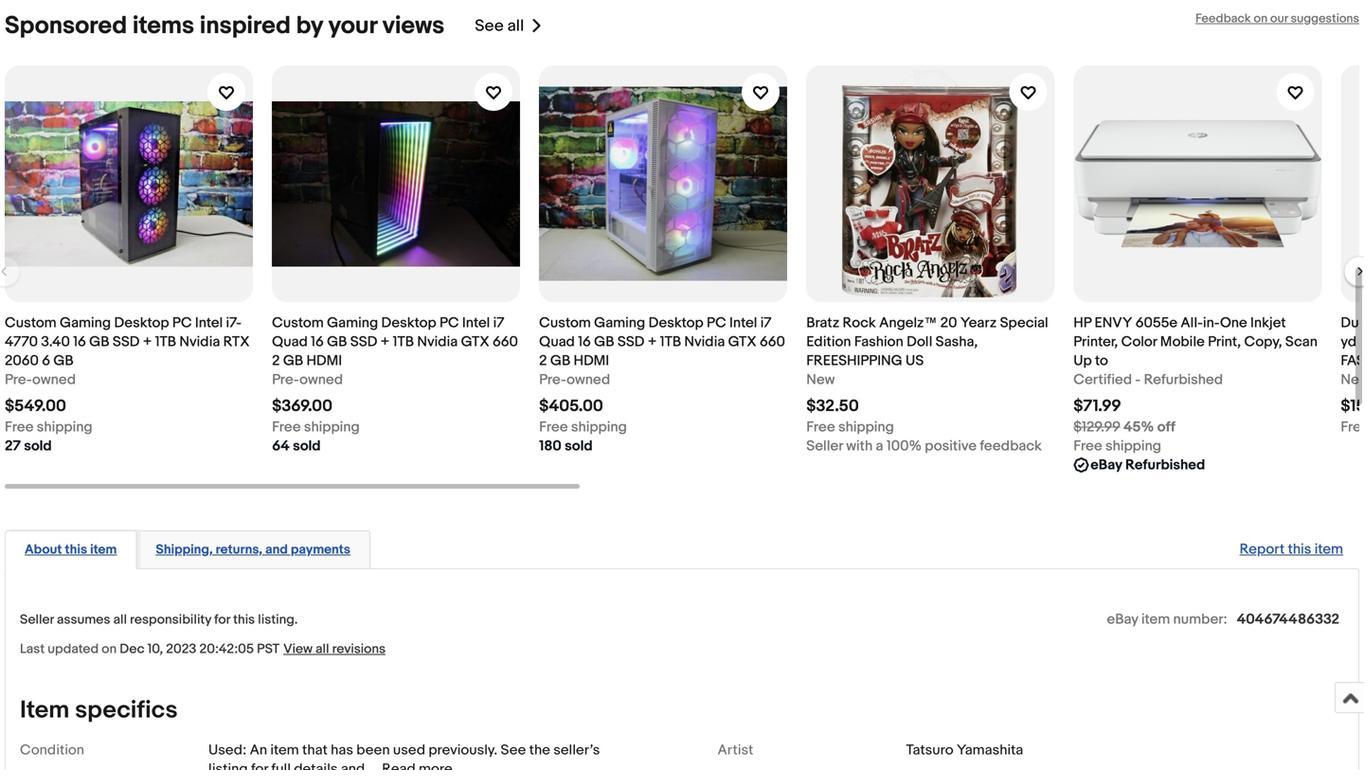 Task type: locate. For each thing, give the bounding box(es) containing it.
$369.00 text field
[[272, 397, 333, 417]]

Pre-owned text field
[[272, 371, 343, 390], [539, 371, 610, 390]]

pc inside custom gaming desktop pc intel i7 quad 16 gb ssd + 1tb nvidia gtx 660 2 gb hdmi pre-owned $369.00 free shipping 64 sold
[[440, 315, 459, 332]]

2 horizontal spatial sold
[[565, 438, 593, 455]]

-
[[1136, 372, 1141, 389]]

0 horizontal spatial this
[[65, 542, 87, 558]]

1 quad from the left
[[272, 334, 308, 351]]

shipping down $369.00
[[304, 419, 360, 436]]

0 vertical spatial see
[[475, 16, 504, 36]]

rtx
[[223, 334, 250, 351]]

all-
[[1181, 315, 1204, 332]]

1 gaming from the left
[[60, 315, 111, 332]]

shipping inside custom gaming desktop pc intel i7 quad 16 gb ssd + 1tb nvidia gtx 660 2 gb hdmi pre-owned $405.00 free shipping 180 sold
[[571, 419, 627, 436]]

intel for $549.00
[[195, 315, 223, 332]]

2 horizontal spatial custom
[[539, 315, 591, 332]]

hdmi inside custom gaming desktop pc intel i7 quad 16 gb ssd + 1tb nvidia gtx 660 2 gb hdmi pre-owned $405.00 free shipping 180 sold
[[574, 353, 610, 370]]

1 horizontal spatial quad
[[539, 334, 575, 351]]

0 horizontal spatial free shipping text field
[[5, 418, 93, 437]]

1 vertical spatial see
[[501, 742, 526, 759]]

free shipping text field down $129.99
[[1074, 437, 1162, 456]]

pre-owned text field up the $405.00
[[539, 371, 610, 390]]

1 intel from the left
[[195, 315, 223, 332]]

a
[[876, 438, 884, 455]]

on left dec
[[102, 642, 117, 658]]

1 + from the left
[[143, 334, 152, 351]]

2 horizontal spatial 1tb
[[660, 334, 681, 351]]

ebay left the number:
[[1107, 611, 1139, 628]]

2 horizontal spatial +
[[648, 334, 657, 351]]

0 horizontal spatial 16
[[73, 334, 86, 351]]

free shipping text field up with
[[807, 418, 895, 437]]

nvidia inside custom gaming desktop pc intel i7 quad 16 gb ssd + 1tb nvidia gtx 660 2 gb hdmi pre-owned $369.00 free shipping 64 sold
[[417, 334, 458, 351]]

660 inside custom gaming desktop pc intel i7 quad 16 gb ssd + 1tb nvidia gtx 660 2 gb hdmi pre-owned $369.00 free shipping 64 sold
[[493, 334, 518, 351]]

16 for $369.00
[[311, 334, 324, 351]]

pre- for $405.00
[[539, 372, 567, 389]]

pc
[[172, 315, 192, 332], [440, 315, 459, 332], [707, 315, 727, 332]]

custom inside custom gaming desktop pc intel i7 quad 16 gb ssd + 1tb nvidia gtx 660 2 gb hdmi pre-owned $369.00 free shipping 64 sold
[[272, 315, 324, 332]]

duc
[[1341, 315, 1365, 332]]

3 gaming from the left
[[594, 315, 646, 332]]

pre- up $369.00 text box
[[272, 372, 300, 389]]

Certified - Refurbished text field
[[1074, 371, 1224, 390]]

this
[[1289, 541, 1312, 558], [65, 542, 87, 558], [233, 612, 255, 628]]

1tb
[[155, 334, 176, 351], [393, 334, 414, 351], [660, 334, 681, 351]]

1 pre- from the left
[[5, 372, 32, 389]]

pre-
[[5, 372, 32, 389], [272, 372, 300, 389], [539, 372, 567, 389]]

1 horizontal spatial 1tb
[[393, 334, 414, 351]]

1 16 from the left
[[73, 334, 86, 351]]

Pre-owned text field
[[5, 371, 76, 390]]

1 horizontal spatial pre-owned text field
[[539, 371, 610, 390]]

ssd inside custom gaming desktop pc intel i7 quad 16 gb ssd + 1tb nvidia gtx 660 2 gb hdmi pre-owned $405.00 free shipping 180 sold
[[618, 334, 645, 351]]

1 horizontal spatial intel
[[462, 315, 490, 332]]

1 horizontal spatial pc
[[440, 315, 459, 332]]

2 pc from the left
[[440, 315, 459, 332]]

0 horizontal spatial 660
[[493, 334, 518, 351]]

shipping,
[[156, 542, 213, 558]]

0 vertical spatial ebay
[[1091, 457, 1123, 474]]

27 sold text field
[[5, 437, 52, 456]]

listing.
[[258, 612, 298, 628]]

intel for $369.00
[[462, 315, 490, 332]]

owned down '6'
[[32, 372, 76, 389]]

1 vertical spatial ebay
[[1107, 611, 1139, 628]]

for up 20:42:05
[[214, 612, 230, 628]]

desktop inside custom gaming desktop pc intel i7 quad 16 gb ssd + 1tb nvidia gtx 660 2 gb hdmi pre-owned $405.00 free shipping 180 sold
[[649, 315, 704, 332]]

1 horizontal spatial all
[[316, 642, 329, 658]]

1 horizontal spatial i7
[[761, 315, 772, 332]]

i7
[[493, 315, 505, 332], [761, 315, 772, 332]]

0 vertical spatial seller
[[807, 438, 843, 455]]

2 horizontal spatial desktop
[[649, 315, 704, 332]]

0 horizontal spatial pre-owned text field
[[272, 371, 343, 390]]

ebay down $129.99
[[1091, 457, 1123, 474]]

custom inside custom gaming desktop pc intel i7 quad 16 gb ssd + 1tb nvidia gtx 660 2 gb hdmi pre-owned $405.00 free shipping 180 sold
[[539, 315, 591, 332]]

responsibility
[[130, 612, 211, 628]]

2 2 from the left
[[539, 353, 547, 370]]

1 free shipping text field from the left
[[5, 418, 93, 437]]

1 horizontal spatial free shipping text field
[[272, 418, 360, 437]]

nvidia inside custom gaming desktop pc intel i7- 4770 3.40 16 gb ssd + 1tb nvidia rtx 2060 6 gb pre-owned $549.00 free shipping 27 sold
[[180, 334, 220, 351]]

item inside used: an item that has been used previously. see the seller's listing for full details and ...
[[271, 742, 299, 759]]

2 free shipping text field from the left
[[272, 418, 360, 437]]

1 custom from the left
[[5, 315, 57, 332]]

2 gtx from the left
[[729, 334, 757, 351]]

custom for $369.00
[[272, 315, 324, 332]]

item right about
[[90, 542, 117, 558]]

shipping, returns, and payments
[[156, 542, 351, 558]]

shipping down $405.00 text field
[[571, 419, 627, 436]]

tatsuro yamashita
[[907, 742, 1024, 759]]

desktop inside custom gaming desktop pc intel i7- 4770 3.40 16 gb ssd + 1tb nvidia rtx 2060 6 gb pre-owned $549.00 free shipping 27 sold
[[114, 315, 169, 332]]

1 vertical spatial for
[[251, 761, 268, 771]]

new up $32.50 text box
[[807, 372, 835, 389]]

1 horizontal spatial owned
[[300, 372, 343, 389]]

this inside about this item button
[[65, 542, 87, 558]]

free shipping text field down $369.00
[[272, 418, 360, 437]]

ssd inside custom gaming desktop pc intel i7- 4770 3.40 16 gb ssd + 1tb nvidia rtx 2060 6 gb pre-owned $549.00 free shipping 27 sold
[[113, 334, 140, 351]]

owned up $369.00
[[300, 372, 343, 389]]

all
[[508, 16, 524, 36], [113, 612, 127, 628], [316, 642, 329, 658]]

1 hdmi from the left
[[307, 353, 342, 370]]

1 horizontal spatial seller
[[807, 438, 843, 455]]

pc inside custom gaming desktop pc intel i7 quad 16 gb ssd + 1tb nvidia gtx 660 2 gb hdmi pre-owned $405.00 free shipping 180 sold
[[707, 315, 727, 332]]

i7 inside custom gaming desktop pc intel i7 quad 16 gb ssd + 1tb nvidia gtx 660 2 gb hdmi pre-owned $369.00 free shipping 64 sold
[[493, 315, 505, 332]]

this left listing.
[[233, 612, 255, 628]]

pre-owned text field up $369.00 text box
[[272, 371, 343, 390]]

shipping for $405.00
[[571, 419, 627, 436]]

pre- inside custom gaming desktop pc intel i7 quad 16 gb ssd + 1tb nvidia gtx 660 2 gb hdmi pre-owned $369.00 free shipping 64 sold
[[272, 372, 300, 389]]

pre- inside custom gaming desktop pc intel i7- 4770 3.40 16 gb ssd + 1tb nvidia rtx 2060 6 gb pre-owned $549.00 free shipping 27 sold
[[5, 372, 32, 389]]

free shipping text field down $549.00 text field
[[5, 418, 93, 437]]

and right returns,
[[265, 542, 288, 558]]

2 pre-owned text field from the left
[[539, 371, 610, 390]]

3 + from the left
[[648, 334, 657, 351]]

16 inside custom gaming desktop pc intel i7 quad 16 gb ssd + 1tb nvidia gtx 660 2 gb hdmi pre-owned $369.00 free shipping 64 sold
[[311, 334, 324, 351]]

2 horizontal spatial 16
[[578, 334, 591, 351]]

2 660 from the left
[[760, 334, 786, 351]]

custom gaming desktop pc intel i7 quad 16 gb ssd + 1tb nvidia gtx 660 2 gb hdmi pre-owned $369.00 free shipping 64 sold
[[272, 315, 518, 455]]

1 pc from the left
[[172, 315, 192, 332]]

custom for $549.00
[[5, 315, 57, 332]]

0 horizontal spatial desktop
[[114, 315, 169, 332]]

1 ssd from the left
[[113, 334, 140, 351]]

gaming for $405.00
[[594, 315, 646, 332]]

full
[[271, 761, 291, 771]]

pre- up $405.00 text field
[[539, 372, 567, 389]]

edition
[[807, 334, 852, 351]]

0 horizontal spatial intel
[[195, 315, 223, 332]]

1 horizontal spatial gtx
[[729, 334, 757, 351]]

3 16 from the left
[[578, 334, 591, 351]]

this inside "report this item" link
[[1289, 541, 1312, 558]]

16 inside custom gaming desktop pc intel i7 quad 16 gb ssd + 1tb nvidia gtx 660 2 gb hdmi pre-owned $405.00 free shipping 180 sold
[[578, 334, 591, 351]]

duc new $15 free
[[1341, 315, 1365, 436]]

0 horizontal spatial seller
[[20, 612, 54, 628]]

on left the our
[[1254, 11, 1268, 26]]

0 horizontal spatial gaming
[[60, 315, 111, 332]]

0 horizontal spatial owned
[[32, 372, 76, 389]]

2 horizontal spatial pre-
[[539, 372, 567, 389]]

custom for $405.00
[[539, 315, 591, 332]]

refurbished inside hp envy 6055e all-in-one inkjet printer, color mobile print, copy, scan up to certified - refurbished $71.99 $129.99 45% off free shipping
[[1145, 372, 1224, 389]]

1tb inside custom gaming desktop pc intel i7 quad 16 gb ssd + 1tb nvidia gtx 660 2 gb hdmi pre-owned $369.00 free shipping 64 sold
[[393, 334, 414, 351]]

2 up $405.00 text field
[[539, 353, 547, 370]]

2 gaming from the left
[[327, 315, 378, 332]]

3 pc from the left
[[707, 315, 727, 332]]

desktop inside custom gaming desktop pc intel i7 quad 16 gb ssd + 1tb nvidia gtx 660 2 gb hdmi pre-owned $369.00 free shipping 64 sold
[[381, 315, 437, 332]]

1 1tb from the left
[[155, 334, 176, 351]]

1 660 from the left
[[493, 334, 518, 351]]

shipping inside custom gaming desktop pc intel i7- 4770 3.40 16 gb ssd + 1tb nvidia rtx 2060 6 gb pre-owned $549.00 free shipping 27 sold
[[37, 419, 93, 436]]

free inside hp envy 6055e all-in-one inkjet printer, color mobile print, copy, scan up to certified - refurbished $71.99 $129.99 45% off free shipping
[[1074, 438, 1103, 455]]

free down $129.99
[[1074, 438, 1103, 455]]

1 horizontal spatial for
[[251, 761, 268, 771]]

hdmi up $369.00 text box
[[307, 353, 342, 370]]

seller up last
[[20, 612, 54, 628]]

2 horizontal spatial owned
[[567, 372, 610, 389]]

+ inside custom gaming desktop pc intel i7 quad 16 gb ssd + 1tb nvidia gtx 660 2 gb hdmi pre-owned $405.00 free shipping 180 sold
[[648, 334, 657, 351]]

0 horizontal spatial new
[[807, 372, 835, 389]]

2 ssd from the left
[[350, 334, 377, 351]]

i7 for $405.00
[[761, 315, 772, 332]]

tab list
[[5, 527, 1360, 569]]

sold right 180 at the bottom
[[565, 438, 593, 455]]

by
[[296, 11, 323, 41]]

seller left with
[[807, 438, 843, 455]]

sold inside custom gaming desktop pc intel i7 quad 16 gb ssd + 1tb nvidia gtx 660 2 gb hdmi pre-owned $405.00 free shipping 180 sold
[[565, 438, 593, 455]]

shipping down $549.00 text field
[[37, 419, 93, 436]]

this right report at bottom
[[1289, 541, 1312, 558]]

1 horizontal spatial 16
[[311, 334, 324, 351]]

16
[[73, 334, 86, 351], [311, 334, 324, 351], [578, 334, 591, 351]]

0 vertical spatial refurbished
[[1145, 372, 1224, 389]]

1 pre-owned text field from the left
[[272, 371, 343, 390]]

2 pre- from the left
[[272, 372, 300, 389]]

0 vertical spatial and
[[265, 542, 288, 558]]

free shipping text field down $405.00 text field
[[539, 418, 627, 437]]

shipping
[[37, 419, 93, 436], [304, 419, 360, 436], [571, 419, 627, 436], [839, 419, 895, 436], [1106, 438, 1162, 455]]

item for about this item
[[90, 542, 117, 558]]

shipping inside custom gaming desktop pc intel i7 quad 16 gb ssd + 1tb nvidia gtx 660 2 gb hdmi pre-owned $369.00 free shipping 64 sold
[[304, 419, 360, 436]]

owned inside custom gaming desktop pc intel i7 quad 16 gb ssd + 1tb nvidia gtx 660 2 gb hdmi pre-owned $369.00 free shipping 64 sold
[[300, 372, 343, 389]]

1 horizontal spatial custom
[[272, 315, 324, 332]]

Free shipping text field
[[807, 418, 895, 437], [1074, 437, 1162, 456]]

1 owned from the left
[[32, 372, 76, 389]]

2 1tb from the left
[[393, 334, 414, 351]]

quad inside custom gaming desktop pc intel i7 quad 16 gb ssd + 1tb nvidia gtx 660 2 gb hdmi pre-owned $405.00 free shipping 180 sold
[[539, 334, 575, 351]]

2 horizontal spatial pc
[[707, 315, 727, 332]]

scan
[[1286, 334, 1318, 351]]

0 horizontal spatial hdmi
[[307, 353, 342, 370]]

gaming inside custom gaming desktop pc intel i7 quad 16 gb ssd + 1tb nvidia gtx 660 2 gb hdmi pre-owned $405.00 free shipping 180 sold
[[594, 315, 646, 332]]

quad up the $405.00
[[539, 334, 575, 351]]

$71.99 text field
[[1074, 397, 1122, 417]]

this right about
[[65, 542, 87, 558]]

0 horizontal spatial pc
[[172, 315, 192, 332]]

0 horizontal spatial custom
[[5, 315, 57, 332]]

1 sold from the left
[[24, 438, 52, 455]]

2
[[272, 353, 280, 370], [539, 353, 547, 370]]

item up full
[[271, 742, 299, 759]]

1 horizontal spatial pre-
[[272, 372, 300, 389]]

1 nvidia from the left
[[180, 334, 220, 351]]

owned inside custom gaming desktop pc intel i7 quad 16 gb ssd + 1tb nvidia gtx 660 2 gb hdmi pre-owned $405.00 free shipping 180 sold
[[567, 372, 610, 389]]

pc for $369.00
[[440, 315, 459, 332]]

4770
[[5, 334, 38, 351]]

owned
[[32, 372, 76, 389], [300, 372, 343, 389], [567, 372, 610, 389]]

seller assumes all responsibility for this listing.
[[20, 612, 298, 628]]

1 desktop from the left
[[114, 315, 169, 332]]

intel inside custom gaming desktop pc intel i7 quad 16 gb ssd + 1tb nvidia gtx 660 2 gb hdmi pre-owned $369.00 free shipping 64 sold
[[462, 315, 490, 332]]

this for report
[[1289, 541, 1312, 558]]

2 horizontal spatial intel
[[730, 315, 758, 332]]

shipping inside bratz rock angelz™ 20 yearz special edition fashion doll sasha, freeshipping us new $32.50 free shipping seller with a 100% positive feedback
[[839, 419, 895, 436]]

3 ssd from the left
[[618, 334, 645, 351]]

2 nvidia from the left
[[417, 334, 458, 351]]

2 up $369.00
[[272, 353, 280, 370]]

intel for $405.00
[[730, 315, 758, 332]]

1 horizontal spatial sold
[[293, 438, 321, 455]]

1 horizontal spatial hdmi
[[574, 353, 610, 370]]

1 horizontal spatial nvidia
[[417, 334, 458, 351]]

yamashita
[[957, 742, 1024, 759]]

2 desktop from the left
[[381, 315, 437, 332]]

0 horizontal spatial 2
[[272, 353, 280, 370]]

one
[[1221, 315, 1248, 332]]

2 intel from the left
[[462, 315, 490, 332]]

1 gtx from the left
[[461, 334, 490, 351]]

refurbished
[[1145, 372, 1224, 389], [1126, 457, 1206, 474]]

ssd inside custom gaming desktop pc intel i7 quad 16 gb ssd + 1tb nvidia gtx 660 2 gb hdmi pre-owned $369.00 free shipping 64 sold
[[350, 334, 377, 351]]

i7 inside custom gaming desktop pc intel i7 quad 16 gb ssd + 1tb nvidia gtx 660 2 gb hdmi pre-owned $405.00 free shipping 180 sold
[[761, 315, 772, 332]]

free down $32.50 text box
[[807, 419, 836, 436]]

0 vertical spatial for
[[214, 612, 230, 628]]

in-
[[1204, 315, 1221, 332]]

1 vertical spatial seller
[[20, 612, 54, 628]]

owned inside custom gaming desktop pc intel i7- 4770 3.40 16 gb ssd + 1tb nvidia rtx 2060 6 gb pre-owned $549.00 free shipping 27 sold
[[32, 372, 76, 389]]

ssd for $369.00
[[350, 334, 377, 351]]

free down "$15" at the bottom of the page
[[1341, 419, 1365, 436]]

intel inside custom gaming desktop pc intel i7- 4770 3.40 16 gb ssd + 1tb nvidia rtx 2060 6 gb pre-owned $549.00 free shipping 27 sold
[[195, 315, 223, 332]]

gtx inside custom gaming desktop pc intel i7 quad 16 gb ssd + 1tb nvidia gtx 660 2 gb hdmi pre-owned $405.00 free shipping 180 sold
[[729, 334, 757, 351]]

pre- down 2060
[[5, 372, 32, 389]]

0 horizontal spatial quad
[[272, 334, 308, 351]]

seller inside bratz rock angelz™ 20 yearz special edition fashion doll sasha, freeshipping us new $32.50 free shipping seller with a 100% positive feedback
[[807, 438, 843, 455]]

sold inside custom gaming desktop pc intel i7 quad 16 gb ssd + 1tb nvidia gtx 660 2 gb hdmi pre-owned $369.00 free shipping 64 sold
[[293, 438, 321, 455]]

report
[[1240, 541, 1285, 558]]

0 horizontal spatial ssd
[[113, 334, 140, 351]]

this for about
[[65, 542, 87, 558]]

custom up 4770
[[5, 315, 57, 332]]

16 right '3.40'
[[73, 334, 86, 351]]

custom right i7-
[[272, 315, 324, 332]]

returns,
[[216, 542, 262, 558]]

2 horizontal spatial gaming
[[594, 315, 646, 332]]

1 i7 from the left
[[493, 315, 505, 332]]

free
[[5, 419, 34, 436], [272, 419, 301, 436], [539, 419, 568, 436], [807, 419, 836, 436], [1341, 419, 1365, 436], [1074, 438, 1103, 455]]

1 horizontal spatial ssd
[[350, 334, 377, 351]]

shipping up with
[[839, 419, 895, 436]]

2 owned from the left
[[300, 372, 343, 389]]

refurbished down mobile
[[1145, 372, 1224, 389]]

3 1tb from the left
[[660, 334, 681, 351]]

0 horizontal spatial all
[[113, 612, 127, 628]]

specifics
[[75, 696, 178, 725]]

item right report at bottom
[[1315, 541, 1344, 558]]

pc inside custom gaming desktop pc intel i7- 4770 3.40 16 gb ssd + 1tb nvidia rtx 2060 6 gb pre-owned $549.00 free shipping 27 sold
[[172, 315, 192, 332]]

2 + from the left
[[381, 334, 390, 351]]

see inside used: an item that has been used previously. see the seller's listing for full details and ...
[[501, 742, 526, 759]]

1 horizontal spatial desktop
[[381, 315, 437, 332]]

and down has
[[341, 761, 365, 771]]

nvidia for $405.00
[[685, 334, 725, 351]]

sold right 64
[[293, 438, 321, 455]]

2 i7 from the left
[[761, 315, 772, 332]]

see all link
[[475, 11, 543, 41]]

owned for $405.00
[[567, 372, 610, 389]]

item inside button
[[90, 542, 117, 558]]

free up 64
[[272, 419, 301, 436]]

1 vertical spatial and
[[341, 761, 365, 771]]

1 horizontal spatial new
[[1341, 372, 1365, 389]]

Free shipping text field
[[5, 418, 93, 437], [272, 418, 360, 437], [539, 418, 627, 437]]

2 hdmi from the left
[[574, 353, 610, 370]]

print,
[[1208, 334, 1242, 351]]

0 horizontal spatial gtx
[[461, 334, 490, 351]]

0 horizontal spatial nvidia
[[180, 334, 220, 351]]

new up $15 'text field'
[[1341, 372, 1365, 389]]

2 horizontal spatial free shipping text field
[[539, 418, 627, 437]]

$549.00 text field
[[5, 397, 66, 417]]

see all
[[475, 16, 524, 36]]

feedback on our suggestions link
[[1196, 11, 1360, 26]]

owned for $369.00
[[300, 372, 343, 389]]

0 horizontal spatial and
[[265, 542, 288, 558]]

yearz
[[961, 315, 997, 332]]

free up the 27
[[5, 419, 34, 436]]

sold right the 27
[[24, 438, 52, 455]]

angelz™
[[880, 315, 938, 332]]

quad for $405.00
[[539, 334, 575, 351]]

bratz
[[807, 315, 840, 332]]

1 horizontal spatial and
[[341, 761, 365, 771]]

custom
[[5, 315, 57, 332], [272, 315, 324, 332], [539, 315, 591, 332]]

owned up the $405.00
[[567, 372, 610, 389]]

for inside used: an item that has been used previously. see the seller's listing for full details and ...
[[251, 761, 268, 771]]

for down an at bottom left
[[251, 761, 268, 771]]

1tb inside custom gaming desktop pc intel i7- 4770 3.40 16 gb ssd + 1tb nvidia rtx 2060 6 gb pre-owned $549.00 free shipping 27 sold
[[155, 334, 176, 351]]

view
[[284, 642, 313, 658]]

gaming inside custom gaming desktop pc intel i7 quad 16 gb ssd + 1tb nvidia gtx 660 2 gb hdmi pre-owned $369.00 free shipping 64 sold
[[327, 315, 378, 332]]

3 free shipping text field from the left
[[539, 418, 627, 437]]

quad inside custom gaming desktop pc intel i7 quad 16 gb ssd + 1tb nvidia gtx 660 2 gb hdmi pre-owned $369.00 free shipping 64 sold
[[272, 334, 308, 351]]

2 horizontal spatial this
[[1289, 541, 1312, 558]]

+ inside custom gaming desktop pc intel i7 quad 16 gb ssd + 1tb nvidia gtx 660 2 gb hdmi pre-owned $369.00 free shipping 64 sold
[[381, 334, 390, 351]]

3 intel from the left
[[730, 315, 758, 332]]

0 horizontal spatial +
[[143, 334, 152, 351]]

desktop
[[114, 315, 169, 332], [381, 315, 437, 332], [649, 315, 704, 332]]

1 vertical spatial all
[[113, 612, 127, 628]]

1 horizontal spatial gaming
[[327, 315, 378, 332]]

2 sold from the left
[[293, 438, 321, 455]]

0 vertical spatial all
[[508, 16, 524, 36]]

pc for $405.00
[[707, 315, 727, 332]]

shipping down '45%'
[[1106, 438, 1162, 455]]

intel inside custom gaming desktop pc intel i7 quad 16 gb ssd + 1tb nvidia gtx 660 2 gb hdmi pre-owned $405.00 free shipping 180 sold
[[730, 315, 758, 332]]

2 inside custom gaming desktop pc intel i7 quad 16 gb ssd + 1tb nvidia gtx 660 2 gb hdmi pre-owned $405.00 free shipping 180 sold
[[539, 353, 547, 370]]

2 inside custom gaming desktop pc intel i7 quad 16 gb ssd + 1tb nvidia gtx 660 2 gb hdmi pre-owned $369.00 free shipping 64 sold
[[272, 353, 280, 370]]

see left the
[[501, 742, 526, 759]]

1 horizontal spatial on
[[1254, 11, 1268, 26]]

0 horizontal spatial on
[[102, 642, 117, 658]]

1 vertical spatial refurbished
[[1126, 457, 1206, 474]]

0 horizontal spatial 1tb
[[155, 334, 176, 351]]

gaming
[[60, 315, 111, 332], [327, 315, 378, 332], [594, 315, 646, 332]]

sold inside custom gaming desktop pc intel i7- 4770 3.40 16 gb ssd + 1tb nvidia rtx 2060 6 gb pre-owned $549.00 free shipping 27 sold
[[24, 438, 52, 455]]

on
[[1254, 11, 1268, 26], [102, 642, 117, 658]]

free inside custom gaming desktop pc intel i7- 4770 3.40 16 gb ssd + 1tb nvidia rtx 2060 6 gb pre-owned $549.00 free shipping 27 sold
[[5, 419, 34, 436]]

quad
[[272, 334, 308, 351], [539, 334, 575, 351]]

16 up $369.00
[[311, 334, 324, 351]]

3 owned from the left
[[567, 372, 610, 389]]

2 horizontal spatial ssd
[[618, 334, 645, 351]]

hdmi inside custom gaming desktop pc intel i7 quad 16 gb ssd + 1tb nvidia gtx 660 2 gb hdmi pre-owned $369.00 free shipping 64 sold
[[307, 353, 342, 370]]

hdmi up the $405.00
[[574, 353, 610, 370]]

1 new from the left
[[807, 372, 835, 389]]

i7 for $369.00
[[493, 315, 505, 332]]

previously.
[[429, 742, 498, 759]]

shipping for $549.00
[[37, 419, 93, 436]]

2 new from the left
[[1341, 372, 1365, 389]]

0 horizontal spatial i7
[[493, 315, 505, 332]]

660 inside custom gaming desktop pc intel i7 quad 16 gb ssd + 1tb nvidia gtx 660 2 gb hdmi pre-owned $405.00 free shipping 180 sold
[[760, 334, 786, 351]]

quad right "rtx"
[[272, 334, 308, 351]]

pre- for $549.00
[[5, 372, 32, 389]]

nvidia for $369.00
[[417, 334, 458, 351]]

tatsuro
[[907, 742, 954, 759]]

ebay for ebay item number: 404674486332
[[1107, 611, 1139, 628]]

3 pre- from the left
[[539, 372, 567, 389]]

details
[[294, 761, 338, 771]]

and inside button
[[265, 542, 288, 558]]

pre- inside custom gaming desktop pc intel i7 quad 16 gb ssd + 1tb nvidia gtx 660 2 gb hdmi pre-owned $405.00 free shipping 180 sold
[[539, 372, 567, 389]]

free up 180 at the bottom
[[539, 419, 568, 436]]

sasha,
[[936, 334, 978, 351]]

intel
[[195, 315, 223, 332], [462, 315, 490, 332], [730, 315, 758, 332]]

1 horizontal spatial 2
[[539, 353, 547, 370]]

3 nvidia from the left
[[685, 334, 725, 351]]

2 for $405.00
[[539, 353, 547, 370]]

custom inside custom gaming desktop pc intel i7- 4770 3.40 16 gb ssd + 1tb nvidia rtx 2060 6 gb pre-owned $549.00 free shipping 27 sold
[[5, 315, 57, 332]]

ebay inside text field
[[1091, 457, 1123, 474]]

see right views
[[475, 16, 504, 36]]

180 sold text field
[[539, 437, 593, 456]]

2 custom from the left
[[272, 315, 324, 332]]

hdmi
[[307, 353, 342, 370], [574, 353, 610, 370]]

gaming inside custom gaming desktop pc intel i7- 4770 3.40 16 gb ssd + 1tb nvidia rtx 2060 6 gb pre-owned $549.00 free shipping 27 sold
[[60, 315, 111, 332]]

3 desktop from the left
[[649, 315, 704, 332]]

2 quad from the left
[[539, 334, 575, 351]]

custom up the $405.00
[[539, 315, 591, 332]]

refurbished down the off
[[1126, 457, 1206, 474]]

1 horizontal spatial +
[[381, 334, 390, 351]]

tab list containing about this item
[[5, 527, 1360, 569]]

nvidia inside custom gaming desktop pc intel i7 quad 16 gb ssd + 1tb nvidia gtx 660 2 gb hdmi pre-owned $405.00 free shipping 180 sold
[[685, 334, 725, 351]]

See all text field
[[475, 16, 524, 36]]

0 horizontal spatial sold
[[24, 438, 52, 455]]

16 up $405.00 text field
[[578, 334, 591, 351]]

item for used: an item that has been used previously. see the seller's listing for full details and ...
[[271, 742, 299, 759]]

27
[[5, 438, 21, 455]]

gaming for $369.00
[[327, 315, 378, 332]]

0 horizontal spatial pre-
[[5, 372, 32, 389]]

0 horizontal spatial for
[[214, 612, 230, 628]]

3 custom from the left
[[539, 315, 591, 332]]

1 horizontal spatial 660
[[760, 334, 786, 351]]

printer,
[[1074, 334, 1119, 351]]

2 horizontal spatial nvidia
[[685, 334, 725, 351]]

gtx inside custom gaming desktop pc intel i7 quad 16 gb ssd + 1tb nvidia gtx 660 2 gb hdmi pre-owned $369.00 free shipping 64 sold
[[461, 334, 490, 351]]

1 2 from the left
[[272, 353, 280, 370]]

10,
[[148, 642, 163, 658]]

condition
[[20, 742, 84, 759]]

1tb inside custom gaming desktop pc intel i7 quad 16 gb ssd + 1tb nvidia gtx 660 2 gb hdmi pre-owned $405.00 free shipping 180 sold
[[660, 334, 681, 351]]

3 sold from the left
[[565, 438, 593, 455]]

2 16 from the left
[[311, 334, 324, 351]]

item
[[1315, 541, 1344, 558], [90, 542, 117, 558], [1142, 611, 1171, 628], [271, 742, 299, 759]]

updated
[[48, 642, 99, 658]]



Task type: describe. For each thing, give the bounding box(es) containing it.
$129.99
[[1074, 419, 1121, 436]]

2 horizontal spatial all
[[508, 16, 524, 36]]

payments
[[291, 542, 351, 558]]

an
[[250, 742, 267, 759]]

64 sold text field
[[272, 437, 321, 456]]

envy
[[1095, 315, 1133, 332]]

hdmi for $405.00
[[574, 353, 610, 370]]

item left the number:
[[1142, 611, 1171, 628]]

positive
[[925, 438, 977, 455]]

custom gaming desktop pc intel i7- 4770 3.40 16 gb ssd + 1tb nvidia rtx 2060 6 gb pre-owned $549.00 free shipping 27 sold
[[5, 315, 250, 455]]

fashion
[[855, 334, 904, 351]]

free inside bratz rock angelz™ 20 yearz special edition fashion doll sasha, freeshipping us new $32.50 free shipping seller with a 100% positive feedback
[[807, 419, 836, 436]]

hp envy 6055e all-in-one inkjet printer, color mobile print, copy, scan up to certified - refurbished $71.99 $129.99 45% off free shipping
[[1074, 315, 1318, 455]]

report this item link
[[1231, 532, 1353, 568]]

$549.00
[[5, 397, 66, 417]]

1tb for $405.00
[[660, 334, 681, 351]]

copy,
[[1245, 334, 1283, 351]]

listing
[[209, 761, 248, 771]]

1 horizontal spatial free shipping text field
[[1074, 437, 1162, 456]]

$32.50
[[807, 397, 859, 417]]

pre- for $369.00
[[272, 372, 300, 389]]

inspired
[[200, 11, 291, 41]]

refurbished inside ebay refurbished text field
[[1126, 457, 1206, 474]]

660 for $369.00
[[493, 334, 518, 351]]

hp
[[1074, 315, 1092, 332]]

660 for $405.00
[[760, 334, 786, 351]]

sponsored
[[5, 11, 127, 41]]

has
[[331, 742, 353, 759]]

off
[[1158, 419, 1176, 436]]

item for report this item
[[1315, 541, 1344, 558]]

ssd for $405.00
[[618, 334, 645, 351]]

doll
[[907, 334, 933, 351]]

ebay refurbished
[[1091, 457, 1206, 474]]

eBay Refurbished text field
[[1091, 456, 1206, 475]]

up
[[1074, 353, 1092, 370]]

free inside custom gaming desktop pc intel i7 quad 16 gb ssd + 1tb nvidia gtx 660 2 gb hdmi pre-owned $369.00 free shipping 64 sold
[[272, 419, 301, 436]]

$32.50 text field
[[807, 397, 859, 417]]

free shipping text field for $405.00
[[539, 418, 627, 437]]

+ inside custom gaming desktop pc intel i7- 4770 3.40 16 gb ssd + 1tb nvidia rtx 2060 6 gb pre-owned $549.00 free shipping 27 sold
[[143, 334, 152, 351]]

gaming for $549.00
[[60, 315, 111, 332]]

6055e
[[1136, 315, 1178, 332]]

pc for $549.00
[[172, 315, 192, 332]]

color
[[1122, 334, 1158, 351]]

sold for $369.00
[[293, 438, 321, 455]]

Seller with a 100% positive feedback text field
[[807, 437, 1042, 456]]

feedback
[[980, 438, 1042, 455]]

$71.99
[[1074, 397, 1122, 417]]

about
[[25, 542, 62, 558]]

2 vertical spatial all
[[316, 642, 329, 658]]

i7-
[[226, 315, 242, 332]]

20:42:05
[[199, 642, 254, 658]]

desktop for $369.00
[[381, 315, 437, 332]]

previous price $129.99 45% off text field
[[1074, 418, 1176, 437]]

feedback on our suggestions
[[1196, 11, 1360, 26]]

free shipping text field for $549.00
[[5, 418, 93, 437]]

gtx for $405.00
[[729, 334, 757, 351]]

ebay for ebay refurbished
[[1091, 457, 1123, 474]]

Free text field
[[1341, 418, 1365, 437]]

sold for $405.00
[[565, 438, 593, 455]]

last
[[20, 642, 45, 658]]

used: an item that has been used previously. see the seller's listing for full details and ...
[[209, 742, 600, 771]]

special
[[1000, 315, 1049, 332]]

$405.00
[[539, 397, 604, 417]]

used:
[[209, 742, 247, 759]]

0 vertical spatial on
[[1254, 11, 1268, 26]]

us
[[906, 353, 924, 370]]

16 for $405.00
[[578, 334, 591, 351]]

the
[[529, 742, 551, 759]]

pre-owned text field for $405.00
[[539, 371, 610, 390]]

shipping inside hp envy 6055e all-in-one inkjet printer, color mobile print, copy, scan up to certified - refurbished $71.99 $129.99 45% off free shipping
[[1106, 438, 1162, 455]]

certified
[[1074, 372, 1133, 389]]

45%
[[1124, 419, 1155, 436]]

to
[[1096, 353, 1109, 370]]

100%
[[887, 438, 922, 455]]

$15 text field
[[1341, 397, 1365, 417]]

our
[[1271, 11, 1289, 26]]

about this item
[[25, 542, 117, 558]]

New text field
[[807, 371, 835, 390]]

view all revisions link
[[280, 641, 386, 658]]

been
[[357, 742, 390, 759]]

2 for $369.00
[[272, 353, 280, 370]]

shipping, returns, and payments button
[[156, 541, 351, 559]]

quad for $369.00
[[272, 334, 308, 351]]

inkjet
[[1251, 315, 1287, 332]]

0 horizontal spatial free shipping text field
[[807, 418, 895, 437]]

report this item
[[1240, 541, 1344, 558]]

180
[[539, 438, 562, 455]]

404674486332
[[1237, 611, 1340, 628]]

artist
[[718, 742, 754, 759]]

items
[[133, 11, 194, 41]]

owned for $549.00
[[32, 372, 76, 389]]

+ for $405.00
[[648, 334, 657, 351]]

desktop for $405.00
[[649, 315, 704, 332]]

item specifics
[[20, 696, 178, 725]]

1 horizontal spatial this
[[233, 612, 255, 628]]

16 inside custom gaming desktop pc intel i7- 4770 3.40 16 gb ssd + 1tb nvidia rtx 2060 6 gb pre-owned $549.00 free shipping 27 sold
[[73, 334, 86, 351]]

seller's
[[554, 742, 600, 759]]

gtx for $369.00
[[461, 334, 490, 351]]

hdmi for $369.00
[[307, 353, 342, 370]]

20
[[941, 315, 958, 332]]

last updated on dec 10, 2023 20:42:05 pst view all revisions
[[20, 642, 386, 658]]

1tb for $369.00
[[393, 334, 414, 351]]

free inside custom gaming desktop pc intel i7 quad 16 gb ssd + 1tb nvidia gtx 660 2 gb hdmi pre-owned $405.00 free shipping 180 sold
[[539, 419, 568, 436]]

your
[[328, 11, 377, 41]]

ebay item number: 404674486332
[[1107, 611, 1340, 628]]

64
[[272, 438, 290, 455]]

2060
[[5, 353, 39, 370]]

assumes
[[57, 612, 110, 628]]

dec
[[120, 642, 145, 658]]

that
[[302, 742, 328, 759]]

revisions
[[332, 642, 386, 658]]

sold for $549.00
[[24, 438, 52, 455]]

freeshipping
[[807, 353, 903, 370]]

+ for $369.00
[[381, 334, 390, 351]]

views
[[382, 11, 445, 41]]

desktop for $549.00
[[114, 315, 169, 332]]

used
[[393, 742, 426, 759]]

shipping for $369.00
[[304, 419, 360, 436]]

and inside used: an item that has been used previously. see the seller's listing for full details and ...
[[341, 761, 365, 771]]

pre-owned text field for $369.00
[[272, 371, 343, 390]]

item
[[20, 696, 70, 725]]

feedback
[[1196, 11, 1252, 26]]

number:
[[1174, 611, 1228, 628]]

new inside bratz rock angelz™ 20 yearz special edition fashion doll sasha, freeshipping us new $32.50 free shipping seller with a 100% positive feedback
[[807, 372, 835, 389]]

3.40
[[41, 334, 70, 351]]

free shipping text field for $369.00
[[272, 418, 360, 437]]

about this item button
[[25, 541, 117, 559]]

...
[[368, 761, 379, 771]]

$405.00 text field
[[539, 397, 604, 417]]

New text field
[[1341, 371, 1365, 390]]

$369.00
[[272, 397, 333, 417]]

1 vertical spatial on
[[102, 642, 117, 658]]



Task type: vqa. For each thing, say whether or not it's contained in the screenshot.
the bottommost United
no



